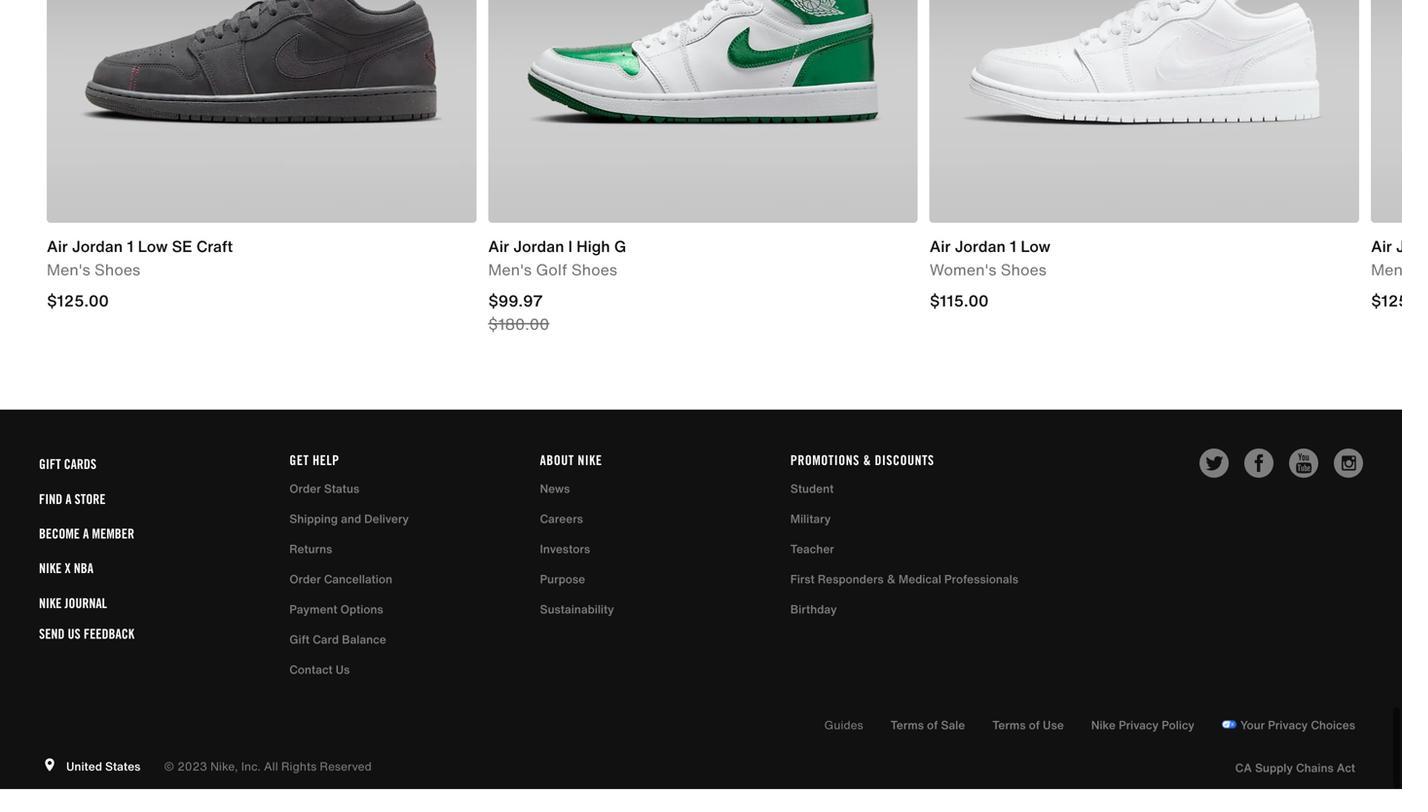 Task type: vqa. For each thing, say whether or not it's contained in the screenshot.
Softball link
no



Task type: describe. For each thing, give the bounding box(es) containing it.
gift
[[289, 633, 310, 651]]

gift cards
[[39, 458, 97, 475]]

nike privacy policy
[[1091, 719, 1195, 736]]

cards
[[64, 458, 97, 475]]

men's inside air jordan 1 low se craft men's shoes $125.00
[[47, 260, 90, 284]]

sustainability link
[[540, 603, 614, 620]]

states
[[105, 760, 141, 778]]

order for order cancellation
[[289, 573, 321, 590]]

facebook image
[[1245, 451, 1274, 480]]

air for air jordan i high g
[[488, 237, 509, 260]]

birthday link
[[791, 603, 837, 620]]

a for become
[[83, 528, 89, 544]]

become a member
[[39, 528, 134, 544]]

shoes for i
[[572, 260, 617, 284]]

nike for nike x nba
[[39, 563, 62, 579]]

air jordan 1 low se craft men's shoes $125.00
[[47, 237, 233, 315]]

low for women's shoes
[[1021, 237, 1051, 260]]

promotions & discounts link
[[791, 454, 935, 471]]

nike for nike journal
[[39, 597, 62, 614]]

inc.
[[241, 760, 261, 778]]

first
[[791, 573, 815, 590]]

of for sale
[[927, 719, 938, 736]]

act
[[1337, 762, 1356, 779]]

rights
[[281, 760, 317, 778]]

us
[[336, 663, 350, 681]]

teacher link
[[791, 543, 834, 560]]

become
[[39, 528, 80, 544]]

terms for terms of sale
[[891, 719, 924, 736]]

supply
[[1255, 762, 1293, 779]]

air jordan 1 low women's shoes $115.00
[[930, 237, 1051, 315]]

of for use
[[1029, 719, 1040, 736]]

nike,
[[210, 760, 238, 778]]

find
[[39, 493, 62, 510]]

shoes inside air jordan 1 low women's shoes $115.00
[[1001, 260, 1047, 284]]

investors
[[540, 543, 590, 560]]

nike x nba
[[39, 563, 93, 579]]

order for order status
[[289, 482, 321, 500]]

$99.97
[[488, 291, 543, 315]]

get
[[289, 454, 309, 471]]

ca supply chains act link
[[1228, 749, 1363, 792]]

nike journal link
[[39, 597, 107, 614]]

© 2023 nike, inc. all rights reserved
[[164, 760, 372, 778]]

send us feedback
[[39, 628, 134, 645]]

$180.00
[[488, 315, 550, 338]]

cancellation
[[324, 573, 392, 590]]

reserved
[[320, 760, 372, 778]]

send
[[39, 628, 65, 645]]

purpose link
[[540, 573, 585, 590]]

status
[[324, 482, 360, 500]]

men's shoes image
[[47, 0, 477, 225]]

1 for men's shoes
[[127, 237, 134, 260]]

sustainability
[[540, 603, 614, 620]]

first responders & medical professionals link
[[791, 573, 1019, 590]]

air for air jordan 1 low se craft
[[47, 237, 68, 260]]

united states
[[66, 760, 141, 778]]

promotions & discounts
[[791, 454, 935, 471]]

about
[[540, 454, 574, 471]]

air for air jordan 1 low
[[930, 237, 951, 260]]

terms of use link
[[985, 706, 1072, 749]]

order cancellation
[[289, 573, 392, 590]]

feedback
[[84, 628, 134, 645]]

nike x nba link
[[39, 563, 93, 579]]

nike journal
[[39, 597, 107, 614]]

store
[[75, 493, 106, 510]]

your privacy choices
[[1241, 719, 1356, 736]]

gift card balance link
[[289, 633, 386, 651]]

shipping and delivery
[[289, 512, 409, 530]]

golf
[[536, 260, 567, 284]]

military
[[791, 512, 831, 530]]

about nike link
[[540, 454, 602, 471]]

0 horizontal spatial &
[[863, 454, 871, 471]]

choices
[[1311, 719, 1356, 736]]

united
[[66, 760, 102, 778]]

united states link
[[41, 760, 148, 778]]

your
[[1241, 719, 1265, 736]]

send us feedback button
[[39, 625, 134, 648]]

become a member link
[[39, 528, 134, 544]]

men's golf shoes image
[[488, 0, 918, 225]]

order status
[[289, 482, 360, 500]]

us
[[68, 628, 81, 645]]

returns
[[289, 543, 332, 560]]



Task type: locate. For each thing, give the bounding box(es) containing it.
women's shoes image
[[930, 0, 1360, 225]]

jordan for $115.00
[[955, 237, 1006, 260]]

jordan inside air jordan 1 low women's shoes $115.00
[[955, 237, 1006, 260]]

2 horizontal spatial shoes
[[1001, 260, 1047, 284]]

low for men's shoes
[[138, 237, 168, 260]]

1 horizontal spatial 1
[[1010, 237, 1017, 260]]

careers
[[540, 512, 583, 530]]

1 right women's
[[1010, 237, 1017, 260]]

gift
[[39, 458, 61, 475]]

1 nike from the top
[[39, 563, 62, 579]]

instagram image
[[1334, 451, 1363, 480]]

nike right use
[[1091, 719, 1116, 736]]

of left use
[[1029, 719, 1040, 736]]

0 horizontal spatial men's
[[47, 260, 90, 284]]

0 horizontal spatial jordan
[[72, 237, 123, 260]]

order down get
[[289, 482, 321, 500]]

1 horizontal spatial shoes
[[572, 260, 617, 284]]

privacy for nike
[[1119, 719, 1159, 736]]

air up $115.00
[[930, 237, 951, 260]]

1 men's from the left
[[47, 260, 90, 284]]

2 air from the left
[[488, 237, 509, 260]]

1 for women's shoes
[[1010, 237, 1017, 260]]

0 vertical spatial order
[[289, 482, 321, 500]]

terms left sale
[[891, 719, 924, 736]]

high
[[577, 237, 610, 260]]

terms of sale link
[[883, 706, 973, 749]]

investors link
[[540, 543, 590, 560]]

twitter image
[[1200, 451, 1229, 480]]

1 low from the left
[[138, 237, 168, 260]]

1 horizontal spatial nike
[[1091, 719, 1116, 736]]

delivery
[[364, 512, 409, 530]]

air inside air j men $125
[[1371, 237, 1392, 260]]

a
[[65, 493, 72, 510], [83, 528, 89, 544]]

air up $99.97
[[488, 237, 509, 260]]

jordan
[[72, 237, 123, 260], [513, 237, 564, 260], [955, 237, 1006, 260]]

shipping and delivery link
[[289, 512, 409, 530]]

1 of from the left
[[927, 719, 938, 736]]

& left discounts
[[863, 454, 871, 471]]

guides
[[824, 719, 863, 736]]

2 of from the left
[[1029, 719, 1040, 736]]

terms of sale
[[891, 719, 965, 736]]

2 nike from the top
[[39, 597, 62, 614]]

0 horizontal spatial nike
[[578, 454, 602, 471]]

low inside air jordan 1 low se craft men's shoes $125.00
[[138, 237, 168, 260]]

& left medical
[[887, 573, 896, 590]]

ca supply chains act
[[1236, 762, 1356, 779]]

1 vertical spatial nike
[[39, 597, 62, 614]]

nba
[[74, 563, 93, 579]]

1 horizontal spatial privacy
[[1268, 719, 1308, 736]]

shoes inside the air jordan i high g men's golf shoes $99.97 $180.00
[[572, 260, 617, 284]]

air j men $125
[[1371, 237, 1402, 315]]

3 air from the left
[[930, 237, 951, 260]]

1 horizontal spatial a
[[83, 528, 89, 544]]

0 horizontal spatial privacy
[[1119, 719, 1159, 736]]

contact us link
[[289, 663, 350, 681]]

nike left x
[[39, 563, 62, 579]]

your privacy choices link
[[1214, 706, 1363, 749]]

chains
[[1296, 762, 1334, 779]]

balance
[[342, 633, 386, 651]]

shoes right golf
[[572, 260, 617, 284]]

2 1 from the left
[[1010, 237, 1017, 260]]

air for air j
[[1371, 237, 1392, 260]]

0 horizontal spatial low
[[138, 237, 168, 260]]

a right find
[[65, 493, 72, 510]]

shoes for 1
[[94, 260, 140, 284]]

1 horizontal spatial terms
[[993, 719, 1026, 736]]

1 left se
[[127, 237, 134, 260]]

order status link
[[289, 482, 360, 500]]

menu bar
[[331, 0, 1071, 4]]

2 men's from the left
[[488, 260, 532, 284]]

1 horizontal spatial low
[[1021, 237, 1051, 260]]

&
[[863, 454, 871, 471], [887, 573, 896, 590]]

2 shoes from the left
[[572, 260, 617, 284]]

first responders & medical professionals
[[791, 573, 1019, 590]]

a right become at left bottom
[[83, 528, 89, 544]]

sale
[[941, 719, 965, 736]]

shipping
[[289, 512, 338, 530]]

nike up send at the left of page
[[39, 597, 62, 614]]

nike
[[578, 454, 602, 471], [1091, 719, 1116, 736]]

low inside air jordan 1 low women's shoes $115.00
[[1021, 237, 1051, 260]]

all
[[264, 760, 278, 778]]

careers link
[[540, 512, 583, 530]]

men
[[1371, 260, 1402, 284]]

air left j
[[1371, 237, 1392, 260]]

news link
[[540, 482, 570, 500]]

youtube image
[[1289, 451, 1319, 480]]

air jordan i high g men's golf shoes $99.97 $180.00
[[488, 237, 626, 338]]

nike privacy policy link
[[1084, 706, 1203, 749]]

shoes right women's
[[1001, 260, 1047, 284]]

nike right about on the bottom
[[578, 454, 602, 471]]

1 privacy from the left
[[1119, 719, 1159, 736]]

shoes
[[94, 260, 140, 284], [572, 260, 617, 284], [1001, 260, 1047, 284]]

jordan up $115.00
[[955, 237, 1006, 260]]

student
[[791, 482, 834, 500]]

a for find
[[65, 493, 72, 510]]

0 horizontal spatial shoes
[[94, 260, 140, 284]]

0 vertical spatial a
[[65, 493, 72, 510]]

1 vertical spatial nike
[[1091, 719, 1116, 736]]

2 privacy from the left
[[1268, 719, 1308, 736]]

jordan up $125.00
[[72, 237, 123, 260]]

men's inside the air jordan i high g men's golf shoes $99.97 $180.00
[[488, 260, 532, 284]]

x
[[65, 563, 71, 579]]

2 horizontal spatial jordan
[[955, 237, 1006, 260]]

3 shoes from the left
[[1001, 260, 1047, 284]]

about nike
[[540, 454, 602, 471]]

$125
[[1371, 291, 1402, 315]]

1 air from the left
[[47, 237, 68, 260]]

se
[[172, 237, 192, 260]]

0 vertical spatial &
[[863, 454, 871, 471]]

professionals
[[945, 573, 1019, 590]]

1 1 from the left
[[127, 237, 134, 260]]

©
[[164, 760, 174, 778]]

$115.00
[[930, 291, 989, 315]]

2 jordan from the left
[[513, 237, 564, 260]]

terms left use
[[993, 719, 1026, 736]]

purpose
[[540, 573, 585, 590]]

1 horizontal spatial of
[[1029, 719, 1040, 736]]

military link
[[791, 512, 831, 530]]

jordan for men's
[[72, 237, 123, 260]]

jordan inside air jordan 1 low se craft men's shoes $125.00
[[72, 237, 123, 260]]

member
[[92, 528, 134, 544]]

jordan left i
[[513, 237, 564, 260]]

air inside air jordan 1 low se craft men's shoes $125.00
[[47, 237, 68, 260]]

get help
[[289, 454, 340, 471]]

discounts
[[875, 454, 935, 471]]

1 jordan from the left
[[72, 237, 123, 260]]

0 horizontal spatial a
[[65, 493, 72, 510]]

privacy
[[1119, 719, 1159, 736], [1268, 719, 1308, 736]]

privacy for your
[[1268, 719, 1308, 736]]

air inside air jordan 1 low women's shoes $115.00
[[930, 237, 951, 260]]

order cancellation link
[[289, 573, 392, 590]]

payment options
[[289, 603, 383, 620]]

1 inside air jordan 1 low women's shoes $115.00
[[1010, 237, 1017, 260]]

terms of use
[[993, 719, 1064, 736]]

and
[[341, 512, 361, 530]]

1 vertical spatial &
[[887, 573, 896, 590]]

1 vertical spatial order
[[289, 573, 321, 590]]

order down returns
[[289, 573, 321, 590]]

shoes up $125.00
[[94, 260, 140, 284]]

women's
[[930, 260, 997, 284]]

jordan inside the air jordan i high g men's golf shoes $99.97 $180.00
[[513, 237, 564, 260]]

1 horizontal spatial jordan
[[513, 237, 564, 260]]

news
[[540, 482, 570, 500]]

0 horizontal spatial 1
[[127, 237, 134, 260]]

air up $125.00
[[47, 237, 68, 260]]

help
[[313, 454, 340, 471]]

teacher
[[791, 543, 834, 560]]

promotions
[[791, 454, 860, 471]]

men's up $125.00
[[47, 260, 90, 284]]

1 horizontal spatial men's
[[488, 260, 532, 284]]

contact us
[[289, 663, 350, 681]]

2 order from the top
[[289, 573, 321, 590]]

privacy right your
[[1268, 719, 1308, 736]]

contact
[[289, 663, 333, 681]]

low
[[138, 237, 168, 260], [1021, 237, 1051, 260]]

2 low from the left
[[1021, 237, 1051, 260]]

options
[[341, 603, 383, 620]]

3 jordan from the left
[[955, 237, 1006, 260]]

get help link
[[289, 454, 340, 471]]

2 terms from the left
[[993, 719, 1026, 736]]

guides button
[[817, 706, 871, 749]]

1 inside air jordan 1 low se craft men's shoes $125.00
[[127, 237, 134, 260]]

your privacy choices image
[[1222, 718, 1237, 732]]

medical
[[899, 573, 942, 590]]

2023
[[177, 760, 207, 778]]

gift cards link
[[39, 458, 97, 475]]

g
[[614, 237, 626, 260]]

0 horizontal spatial terms
[[891, 719, 924, 736]]

men's
[[47, 260, 90, 284], [488, 260, 532, 284]]

student link
[[791, 482, 834, 500]]

of left sale
[[927, 719, 938, 736]]

terms for terms of use
[[993, 719, 1026, 736]]

0 horizontal spatial of
[[927, 719, 938, 736]]

low left se
[[138, 237, 168, 260]]

1 shoes from the left
[[94, 260, 140, 284]]

1 horizontal spatial &
[[887, 573, 896, 590]]

order
[[289, 482, 321, 500], [289, 573, 321, 590]]

birthday
[[791, 603, 837, 620]]

journal
[[65, 597, 107, 614]]

0 vertical spatial nike
[[39, 563, 62, 579]]

jordan for golf
[[513, 237, 564, 260]]

0 vertical spatial nike
[[578, 454, 602, 471]]

privacy left policy
[[1119, 719, 1159, 736]]

men's up $99.97
[[488, 260, 532, 284]]

air inside the air jordan i high g men's golf shoes $99.97 $180.00
[[488, 237, 509, 260]]

craft
[[196, 237, 233, 260]]

1 vertical spatial a
[[83, 528, 89, 544]]

payment
[[289, 603, 337, 620]]

4 air from the left
[[1371, 237, 1392, 260]]

low right women's
[[1021, 237, 1051, 260]]

responders
[[818, 573, 884, 590]]

shoes inside air jordan 1 low se craft men's shoes $125.00
[[94, 260, 140, 284]]

1 order from the top
[[289, 482, 321, 500]]

policy
[[1162, 719, 1195, 736]]

1 terms from the left
[[891, 719, 924, 736]]



